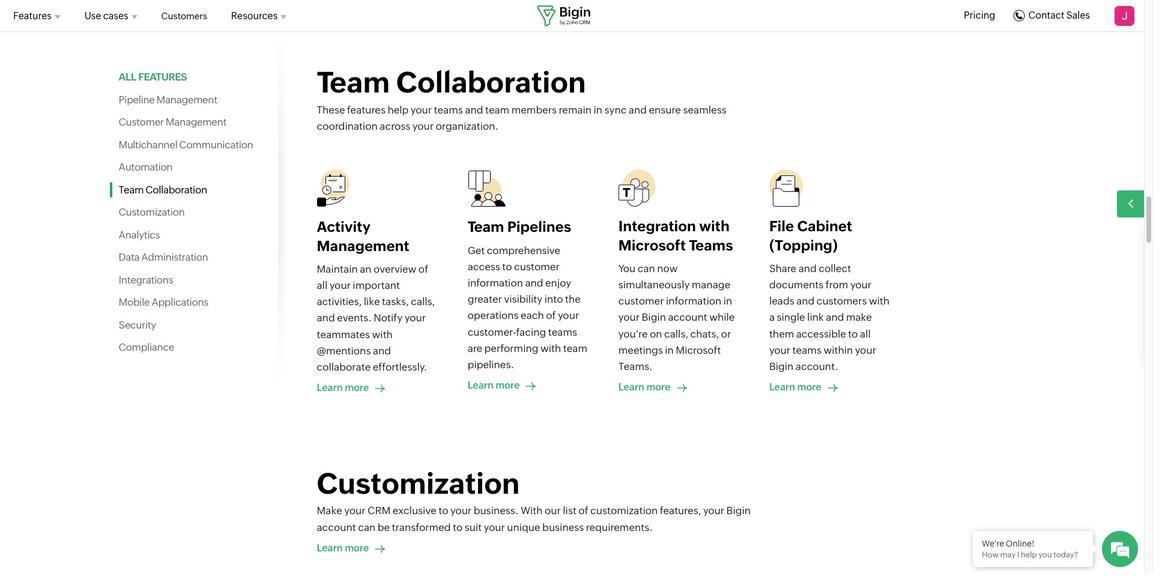 Task type: vqa. For each thing, say whether or not it's contained in the screenshot.
the Make
yes



Task type: locate. For each thing, give the bounding box(es) containing it.
to down comprehensive
[[503, 261, 512, 273]]

be
[[378, 521, 390, 533]]

team up features
[[317, 65, 390, 99]]

james peterson image
[[1115, 5, 1136, 26]]

resources
[[231, 10, 278, 21]]

collaboration
[[397, 65, 586, 99], [146, 184, 207, 196]]

information up greater
[[468, 277, 523, 289]]

0 vertical spatial account
[[669, 312, 708, 324]]

and right sync
[[629, 104, 647, 116]]

1 horizontal spatial team
[[564, 342, 588, 354]]

activity management
[[317, 219, 410, 254]]

more for activity management
[[345, 382, 369, 394]]

requirements.
[[586, 521, 653, 533]]

more down "account."
[[798, 382, 822, 393]]

1 vertical spatial of
[[546, 310, 556, 322]]

microsoft down integration
[[619, 237, 686, 253]]

learn more link down "account."
[[770, 382, 838, 393]]

your down the them on the right bottom of page
[[770, 344, 791, 356]]

1 vertical spatial microsoft
[[676, 344, 722, 356]]

1 vertical spatial all
[[861, 328, 871, 340]]

learn for team pipelines
[[468, 380, 494, 391]]

1 horizontal spatial of
[[546, 310, 556, 322]]

can
[[638, 263, 656, 275], [358, 521, 376, 533]]

0 horizontal spatial bigin
[[642, 312, 666, 324]]

collaborate
[[317, 361, 371, 373]]

pipeline management
[[119, 93, 217, 105]]

learn more down the teams.
[[619, 382, 671, 393]]

help up the across
[[388, 104, 409, 116]]

0 vertical spatial of
[[419, 263, 429, 275]]

all down make
[[861, 328, 871, 340]]

teammates
[[317, 329, 370, 341]]

bigin up on
[[642, 312, 666, 324]]

0 horizontal spatial team
[[486, 104, 510, 116]]

learn more link down pipelines.
[[468, 380, 536, 391]]

1 vertical spatial information
[[666, 295, 722, 307]]

integration with microsoft teams
[[619, 218, 734, 253]]

account up chats,
[[669, 312, 708, 324]]

your up you're
[[619, 312, 640, 324]]

in up while
[[724, 295, 733, 307]]

learn more down pipelines.
[[468, 380, 520, 391]]

0 vertical spatial collaboration
[[397, 65, 586, 99]]

customer inside you can now simultaneously manage customer information in your bigin account while you're on calls, chats, or meetings in microsoft teams.
[[619, 295, 664, 307]]

calls, right tasks,
[[411, 296, 435, 308]]

more for integration with microsoft teams
[[647, 382, 671, 393]]

can inside the customization make your crm exclusive to your business. with our list of customization features, your bigin account can be transformed to suit your unique business requirements.
[[358, 521, 376, 533]]

all inside maintain an overview of all your important activities, like tasks, calls, and events. notify your teammates with @mentions and collaborate effortlessly.
[[317, 279, 328, 292]]

2 vertical spatial management
[[317, 238, 410, 254]]

mobile applications
[[119, 296, 208, 308]]

team
[[486, 104, 510, 116], [564, 342, 588, 354]]

account down the "make"
[[317, 521, 356, 533]]

share
[[770, 263, 797, 275]]

communication
[[179, 139, 253, 151]]

to down make
[[849, 328, 859, 340]]

crm
[[368, 505, 391, 517]]

with inside maintain an overview of all your important activities, like tasks, calls, and events. notify your teammates with @mentions and collaborate effortlessly.
[[372, 329, 393, 341]]

collaboration inside team collaboration these features help your teams and team members remain in sync and ensure seamless coordination across your organization.
[[397, 65, 586, 99]]

collaboration down automation
[[146, 184, 207, 196]]

team
[[317, 65, 390, 99], [119, 184, 144, 196], [468, 219, 505, 235]]

learn down pipelines.
[[468, 380, 494, 391]]

enjoy
[[546, 277, 572, 289]]

1 vertical spatial customization
[[317, 467, 520, 500]]

team up get
[[468, 219, 505, 235]]

0 horizontal spatial of
[[419, 263, 429, 275]]

account inside the customization make your crm exclusive to your business. with our list of customization features, your bigin account can be transformed to suit your unique business requirements.
[[317, 521, 356, 533]]

customization inside the customization make your crm exclusive to your business. with our list of customization features, your bigin account can be transformed to suit your unique business requirements.
[[317, 467, 520, 500]]

your right the from
[[851, 279, 872, 291]]

microsoft inside you can now simultaneously manage customer information in your bigin account while you're on calls, chats, or meetings in microsoft teams.
[[676, 344, 722, 356]]

can left be
[[358, 521, 376, 533]]

1 vertical spatial collaboration
[[146, 184, 207, 196]]

list
[[563, 505, 577, 517]]

team for team collaboration these features help your teams and team members remain in sync and ensure seamless coordination across your organization.
[[317, 65, 390, 99]]

you
[[619, 263, 636, 275]]

learn more link for file cabinet (topping)
[[770, 382, 838, 393]]

1 horizontal spatial calls,
[[665, 328, 689, 340]]

transformed
[[392, 521, 451, 533]]

1 vertical spatial customer
[[619, 295, 664, 307]]

in left sync
[[594, 104, 603, 116]]

of right "overview" on the top of page
[[419, 263, 429, 275]]

team up organization.
[[486, 104, 510, 116]]

more down the teams.
[[647, 382, 671, 393]]

0 horizontal spatial team
[[119, 184, 144, 196]]

calls,
[[411, 296, 435, 308], [665, 328, 689, 340]]

learn down the them on the right bottom of page
[[770, 382, 796, 393]]

learn
[[468, 380, 494, 391], [619, 382, 645, 393], [770, 382, 796, 393], [317, 382, 343, 394], [317, 543, 343, 554]]

bigin inside share and collect documents from your leads and customers with a single link and make them accessible to all your teams within your bigin account.
[[770, 361, 794, 373]]

team inside get comprehensive access to customer information and enjoy greater visibility into the operations each of your customer-facing teams are performing with team pipelines.
[[564, 342, 588, 354]]

customer inside get comprehensive access to customer information and enjoy greater visibility into the operations each of your customer-facing teams are performing with team pipelines.
[[514, 261, 560, 273]]

teams up organization.
[[434, 104, 463, 116]]

in
[[594, 104, 603, 116], [724, 295, 733, 307], [665, 344, 674, 356]]

with up teams
[[700, 218, 730, 235]]

and up effortlessly.
[[373, 345, 391, 357]]

0 vertical spatial in
[[594, 104, 603, 116]]

learn for integration with microsoft teams
[[619, 382, 645, 393]]

2 vertical spatial team
[[468, 219, 505, 235]]

1 vertical spatial teams
[[549, 326, 578, 338]]

microsoft down chats,
[[676, 344, 722, 356]]

management up multichannel communication
[[166, 116, 227, 128]]

customization
[[591, 505, 658, 517]]

with down facing
[[541, 342, 561, 354]]

link
[[808, 312, 824, 324]]

to inside get comprehensive access to customer information and enjoy greater visibility into the operations each of your customer-facing teams are performing with team pipelines.
[[503, 261, 512, 273]]

are
[[468, 342, 483, 354]]

learn more link down the teams.
[[619, 382, 687, 393]]

your down tasks,
[[405, 312, 426, 324]]

(topping)
[[770, 237, 838, 253]]

0 vertical spatial team
[[317, 65, 390, 99]]

learn more down "account."
[[770, 382, 822, 393]]

0 horizontal spatial calls,
[[411, 296, 435, 308]]

2 horizontal spatial of
[[579, 505, 589, 517]]

1 horizontal spatial collaboration
[[397, 65, 586, 99]]

sync
[[605, 104, 627, 116]]

0 vertical spatial can
[[638, 263, 656, 275]]

performing
[[485, 342, 539, 354]]

learn more down the "make"
[[317, 543, 369, 554]]

make
[[317, 505, 342, 517]]

1 horizontal spatial information
[[666, 295, 722, 307]]

0 horizontal spatial customization
[[119, 206, 185, 218]]

all down maintain
[[317, 279, 328, 292]]

organization.
[[436, 120, 499, 132]]

team collaboration
[[119, 184, 207, 196]]

0 vertical spatial help
[[388, 104, 409, 116]]

of down into
[[546, 310, 556, 322]]

customer management
[[119, 116, 227, 128]]

0 vertical spatial all
[[317, 279, 328, 292]]

of inside maintain an overview of all your important activities, like tasks, calls, and events. notify your teammates with @mentions and collaborate effortlessly.
[[419, 263, 429, 275]]

0 vertical spatial management
[[157, 93, 217, 105]]

automation
[[119, 161, 173, 173]]

calls, inside you can now simultaneously manage customer information in your bigin account while you're on calls, chats, or meetings in microsoft teams.
[[665, 328, 689, 340]]

0 horizontal spatial help
[[388, 104, 409, 116]]

0 horizontal spatial information
[[468, 277, 523, 289]]

1 vertical spatial in
[[724, 295, 733, 307]]

0 vertical spatial teams
[[434, 104, 463, 116]]

2 vertical spatial teams
[[793, 344, 822, 356]]

facing
[[517, 326, 546, 338]]

customers
[[817, 295, 868, 307]]

learn more for file cabinet (topping)
[[770, 382, 822, 393]]

learn more down collaborate
[[317, 382, 369, 394]]

features,
[[660, 505, 702, 517]]

1 horizontal spatial bigin
[[727, 505, 751, 517]]

more down pipelines.
[[496, 380, 520, 391]]

our
[[545, 505, 561, 517]]

team collaboration these features help your teams and team members remain in sync and ensure seamless coordination across your organization.
[[317, 65, 727, 132]]

learn down the teams.
[[619, 382, 645, 393]]

a
[[770, 312, 775, 324]]

learn more link
[[468, 380, 536, 391], [619, 382, 687, 393], [770, 382, 838, 393], [317, 382, 385, 394], [317, 543, 385, 554]]

0 horizontal spatial can
[[358, 521, 376, 533]]

from
[[826, 279, 849, 291]]

2 horizontal spatial team
[[468, 219, 505, 235]]

0 vertical spatial calls,
[[411, 296, 435, 308]]

microsoft
[[619, 237, 686, 253], [676, 344, 722, 356]]

data administration
[[119, 251, 208, 263]]

business
[[543, 521, 584, 533]]

0 horizontal spatial all
[[317, 279, 328, 292]]

1 vertical spatial team
[[119, 184, 144, 196]]

1 horizontal spatial in
[[665, 344, 674, 356]]

1 horizontal spatial can
[[638, 263, 656, 275]]

2 horizontal spatial teams
[[793, 344, 822, 356]]

teams inside get comprehensive access to customer information and enjoy greater visibility into the operations each of your customer-facing teams are performing with team pipelines.
[[549, 326, 578, 338]]

while
[[710, 312, 735, 324]]

1 vertical spatial management
[[166, 116, 227, 128]]

0 vertical spatial customer
[[514, 261, 560, 273]]

seamless
[[684, 104, 727, 116]]

in right meetings at the right of the page
[[665, 344, 674, 356]]

1 horizontal spatial account
[[669, 312, 708, 324]]

learn more link down collaborate
[[317, 382, 385, 394]]

account
[[669, 312, 708, 324], [317, 521, 356, 533]]

team down the in the bottom of the page
[[564, 342, 588, 354]]

pipelines
[[508, 219, 572, 235]]

customer down simultaneously
[[619, 295, 664, 307]]

management
[[157, 93, 217, 105], [166, 116, 227, 128], [317, 238, 410, 254]]

bigin inside you can now simultaneously manage customer information in your bigin account while you're on calls, chats, or meetings in microsoft teams.
[[642, 312, 666, 324]]

your down the in the bottom of the page
[[558, 310, 579, 322]]

1 vertical spatial account
[[317, 521, 356, 533]]

0 vertical spatial bigin
[[642, 312, 666, 324]]

and up organization.
[[465, 104, 483, 116]]

help right i
[[1022, 551, 1038, 560]]

0 vertical spatial customization
[[119, 206, 185, 218]]

customization down team collaboration
[[119, 206, 185, 218]]

with down notify
[[372, 329, 393, 341]]

more for team pipelines
[[496, 380, 520, 391]]

team inside team collaboration these features help your teams and team members remain in sync and ensure seamless coordination across your organization.
[[486, 104, 510, 116]]

0 vertical spatial information
[[468, 277, 523, 289]]

greater
[[468, 293, 502, 305]]

all inside share and collect documents from your leads and customers with a single link and make them accessible to all your teams within your bigin account.
[[861, 328, 871, 340]]

in inside team collaboration these features help your teams and team members remain in sync and ensure seamless coordination across your organization.
[[594, 104, 603, 116]]

management for pipeline
[[157, 93, 217, 105]]

2 horizontal spatial bigin
[[770, 361, 794, 373]]

1 vertical spatial bigin
[[770, 361, 794, 373]]

teams right facing
[[549, 326, 578, 338]]

management up an
[[317, 238, 410, 254]]

1 horizontal spatial help
[[1022, 551, 1038, 560]]

0 vertical spatial microsoft
[[619, 237, 686, 253]]

2 vertical spatial of
[[579, 505, 589, 517]]

teams up "account."
[[793, 344, 822, 356]]

customization up exclusive
[[317, 467, 520, 500]]

with up make
[[870, 295, 890, 307]]

learn more
[[468, 380, 520, 391], [619, 382, 671, 393], [770, 382, 822, 393], [317, 382, 369, 394], [317, 543, 369, 554]]

customization
[[119, 206, 185, 218], [317, 467, 520, 500]]

1 horizontal spatial customization
[[317, 467, 520, 500]]

1 vertical spatial help
[[1022, 551, 1038, 560]]

0 horizontal spatial collaboration
[[146, 184, 207, 196]]

cases
[[103, 10, 128, 21]]

1 vertical spatial can
[[358, 521, 376, 533]]

information
[[468, 277, 523, 289], [666, 295, 722, 307]]

multichannel communication
[[119, 139, 253, 151]]

learn more for team pipelines
[[468, 380, 520, 391]]

your up activities,
[[330, 279, 351, 292]]

and inside get comprehensive access to customer information and enjoy greater visibility into the operations each of your customer-facing teams are performing with team pipelines.
[[526, 277, 544, 289]]

0 horizontal spatial in
[[594, 104, 603, 116]]

and up visibility
[[526, 277, 544, 289]]

customers
[[161, 11, 207, 21]]

more
[[496, 380, 520, 391], [647, 382, 671, 393], [798, 382, 822, 393], [345, 382, 369, 394], [345, 543, 369, 554]]

management up customer management
[[157, 93, 217, 105]]

1 vertical spatial team
[[564, 342, 588, 354]]

of right list
[[579, 505, 589, 517]]

multichannel
[[119, 139, 177, 151]]

information down manage
[[666, 295, 722, 307]]

1 horizontal spatial customer
[[619, 295, 664, 307]]

1 horizontal spatial all
[[861, 328, 871, 340]]

comprehensive
[[487, 244, 561, 256]]

team inside team collaboration these features help your teams and team members remain in sync and ensure seamless coordination across your organization.
[[317, 65, 390, 99]]

bigin down the them on the right bottom of page
[[770, 361, 794, 373]]

overview
[[374, 263, 417, 275]]

2 vertical spatial bigin
[[727, 505, 751, 517]]

customer-
[[468, 326, 517, 338]]

documents
[[770, 279, 824, 291]]

more down collaborate
[[345, 382, 369, 394]]

team for team collaboration
[[119, 184, 144, 196]]

your left crm
[[345, 505, 366, 517]]

bigin right features,
[[727, 505, 751, 517]]

1 vertical spatial calls,
[[665, 328, 689, 340]]

0 horizontal spatial account
[[317, 521, 356, 533]]

1 horizontal spatial team
[[317, 65, 390, 99]]

0 horizontal spatial teams
[[434, 104, 463, 116]]

1 horizontal spatial teams
[[549, 326, 578, 338]]

team down automation
[[119, 184, 144, 196]]

can up simultaneously
[[638, 263, 656, 275]]

collaboration up organization.
[[397, 65, 586, 99]]

learn down collaborate
[[317, 382, 343, 394]]

operations
[[468, 310, 519, 322]]

account.
[[796, 361, 839, 373]]

into
[[545, 293, 563, 305]]

calls, right on
[[665, 328, 689, 340]]

to left suit
[[453, 521, 463, 533]]

0 horizontal spatial customer
[[514, 261, 560, 273]]

applications
[[152, 296, 208, 308]]

learn down the "make"
[[317, 543, 343, 554]]

customer down comprehensive
[[514, 261, 560, 273]]

of inside the customization make your crm exclusive to your business. with our list of customization features, your bigin account can be transformed to suit your unique business requirements.
[[579, 505, 589, 517]]

0 vertical spatial team
[[486, 104, 510, 116]]



Task type: describe. For each thing, give the bounding box(es) containing it.
accessible
[[797, 328, 847, 340]]

features
[[13, 10, 52, 21]]

and up the documents
[[799, 263, 817, 275]]

learn for activity management
[[317, 382, 343, 394]]

pricing
[[965, 10, 996, 21]]

tasks,
[[382, 296, 409, 308]]

features
[[138, 71, 187, 83]]

maintain
[[317, 263, 358, 275]]

compliance
[[119, 341, 174, 353]]

all features
[[119, 71, 187, 83]]

single
[[777, 312, 806, 324]]

your up suit
[[451, 505, 472, 517]]

analytics
[[119, 229, 160, 241]]

collaboration for team collaboration
[[146, 184, 207, 196]]

calls, inside maintain an overview of all your important activities, like tasks, calls, and events. notify your teammates with @mentions and collaborate effortlessly.
[[411, 296, 435, 308]]

get
[[468, 244, 485, 256]]

contact
[[1029, 10, 1065, 21]]

learn more for activity management
[[317, 382, 369, 394]]

we're
[[983, 539, 1005, 549]]

customer
[[119, 116, 164, 128]]

your down business. on the bottom of the page
[[484, 521, 505, 533]]

today?
[[1054, 551, 1079, 560]]

menu shadow image
[[278, 0, 296, 410]]

your right the across
[[413, 120, 434, 132]]

customization make your crm exclusive to your business. with our list of customization features, your bigin account can be transformed to suit your unique business requirements.
[[317, 467, 751, 533]]

chats,
[[691, 328, 720, 340]]

learn for file cabinet (topping)
[[770, 382, 796, 393]]

use
[[85, 10, 101, 21]]

help inside we're online! how may i help you today?
[[1022, 551, 1038, 560]]

your right within
[[856, 344, 877, 356]]

@mentions
[[317, 345, 371, 357]]

simultaneously
[[619, 279, 690, 291]]

access
[[468, 261, 501, 273]]

meetings
[[619, 344, 663, 356]]

features
[[347, 104, 386, 116]]

2 horizontal spatial in
[[724, 295, 733, 307]]

integration
[[619, 218, 697, 235]]

security
[[119, 319, 156, 331]]

on
[[650, 328, 663, 340]]

information inside you can now simultaneously manage customer information in your bigin account while you're on calls, chats, or meetings in microsoft teams.
[[666, 295, 722, 307]]

the
[[565, 293, 581, 305]]

and down the documents
[[797, 295, 815, 307]]

2 vertical spatial in
[[665, 344, 674, 356]]

teams inside share and collect documents from your leads and customers with a single link and make them accessible to all your teams within your bigin account.
[[793, 344, 822, 356]]

you're
[[619, 328, 648, 340]]

learn more link for integration with microsoft teams
[[619, 382, 687, 393]]

collaboration for team collaboration these features help your teams and team members remain in sync and ensure seamless coordination across your organization.
[[397, 65, 586, 99]]

pipelines.
[[468, 359, 515, 371]]

learn more link for team pipelines
[[468, 380, 536, 391]]

mobile
[[119, 296, 150, 308]]

maintain an overview of all your important activities, like tasks, calls, and events. notify your teammates with @mentions and collaborate effortlessly.
[[317, 263, 435, 373]]

make
[[847, 312, 873, 324]]

coordination
[[317, 120, 378, 132]]

learn more link for activity management
[[317, 382, 385, 394]]

online!
[[1007, 539, 1035, 549]]

contact sales
[[1029, 10, 1091, 21]]

exclusive
[[393, 505, 437, 517]]

account inside you can now simultaneously manage customer information in your bigin account while you're on calls, chats, or meetings in microsoft teams.
[[669, 312, 708, 324]]

microsoft inside integration with microsoft teams
[[619, 237, 686, 253]]

share and collect documents from your leads and customers with a single link and make them accessible to all your teams within your bigin account.
[[770, 263, 890, 373]]

with
[[521, 505, 543, 517]]

sales
[[1067, 10, 1091, 21]]

all
[[119, 71, 136, 83]]

leads
[[770, 295, 795, 307]]

your right features,
[[704, 505, 725, 517]]

help inside team collaboration these features help your teams and team members remain in sync and ensure seamless coordination across your organization.
[[388, 104, 409, 116]]

teams inside team collaboration these features help your teams and team members remain in sync and ensure seamless coordination across your organization.
[[434, 104, 463, 116]]

your inside get comprehensive access to customer information and enjoy greater visibility into the operations each of your customer-facing teams are performing with team pipelines.
[[558, 310, 579, 322]]

can inside you can now simultaneously manage customer information in your bigin account while you're on calls, chats, or meetings in microsoft teams.
[[638, 263, 656, 275]]

customization for customization
[[119, 206, 185, 218]]

more down crm
[[345, 543, 369, 554]]

to inside share and collect documents from your leads and customers with a single link and make them accessible to all your teams within your bigin account.
[[849, 328, 859, 340]]

more for file cabinet (topping)
[[798, 382, 822, 393]]

management for activity
[[317, 238, 410, 254]]

may
[[1001, 551, 1016, 560]]

management for customer
[[166, 116, 227, 128]]

with inside share and collect documents from your leads and customers with a single link and make them accessible to all your teams within your bigin account.
[[870, 295, 890, 307]]

an
[[360, 263, 372, 275]]

contact sales link
[[1014, 10, 1091, 21]]

pipeline
[[119, 93, 155, 105]]

members
[[512, 104, 557, 116]]

now
[[658, 263, 678, 275]]

customers link
[[161, 4, 207, 28]]

visibility
[[504, 293, 543, 305]]

important
[[353, 279, 400, 292]]

and down activities,
[[317, 312, 335, 324]]

information inside get comprehensive access to customer information and enjoy greater visibility into the operations each of your customer-facing teams are performing with team pipelines.
[[468, 277, 523, 289]]

with inside get comprehensive access to customer information and enjoy greater visibility into the operations each of your customer-facing teams are performing with team pipelines.
[[541, 342, 561, 354]]

suit
[[465, 521, 482, 533]]

customization for customization make your crm exclusive to your business. with our list of customization features, your bigin account can be transformed to suit your unique business requirements.
[[317, 467, 520, 500]]

how
[[983, 551, 999, 560]]

teams.
[[619, 361, 653, 373]]

file cabinet (topping)
[[770, 218, 853, 253]]

pricing link
[[965, 8, 996, 23]]

file
[[770, 218, 795, 235]]

administration
[[141, 251, 208, 263]]

you
[[1039, 551, 1053, 560]]

events.
[[337, 312, 372, 324]]

each
[[521, 310, 544, 322]]

of inside get comprehensive access to customer information and enjoy greater visibility into the operations each of your customer-facing teams are performing with team pipelines.
[[546, 310, 556, 322]]

your inside you can now simultaneously manage customer information in your bigin account while you're on calls, chats, or meetings in microsoft teams.
[[619, 312, 640, 324]]

learn more for integration with microsoft teams
[[619, 382, 671, 393]]

and down customers
[[827, 312, 845, 324]]

bigin inside the customization make your crm exclusive to your business. with our list of customization features, your bigin account can be transformed to suit your unique business requirements.
[[727, 505, 751, 517]]

ensure
[[649, 104, 681, 116]]

learn more link down be
[[317, 543, 385, 554]]

team pipelines
[[468, 219, 572, 235]]

business.
[[474, 505, 519, 517]]

with inside integration with microsoft teams
[[700, 218, 730, 235]]

activities,
[[317, 296, 362, 308]]

them
[[770, 328, 795, 340]]

team for team pipelines
[[468, 219, 505, 235]]

get comprehensive access to customer information and enjoy greater visibility into the operations each of your customer-facing teams are performing with team pipelines.
[[468, 244, 588, 371]]

like
[[364, 296, 380, 308]]

unique
[[507, 521, 541, 533]]

remain
[[559, 104, 592, 116]]

activity
[[317, 219, 371, 235]]

you can now simultaneously manage customer information in your bigin account while you're on calls, chats, or meetings in microsoft teams.
[[619, 263, 735, 373]]

or
[[722, 328, 732, 340]]

to up transformed
[[439, 505, 449, 517]]

your right features
[[411, 104, 432, 116]]

within
[[824, 344, 854, 356]]



